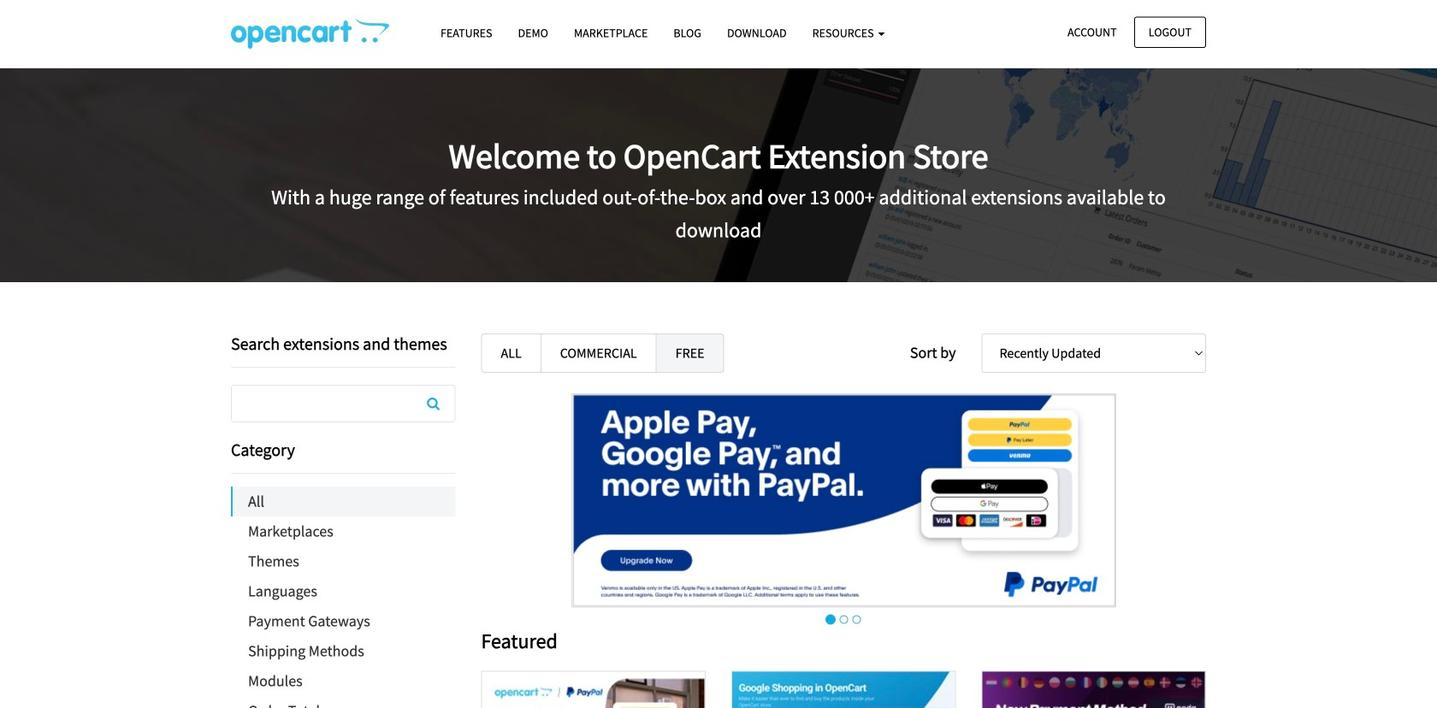 Task type: describe. For each thing, give the bounding box(es) containing it.
noda image
[[983, 672, 1205, 708]]

google shopping for opencart image
[[732, 672, 955, 708]]

paypal checkout integration image
[[482, 672, 705, 708]]

paypal payment gateway image
[[571, 393, 1116, 608]]

opencart extensions image
[[231, 18, 389, 49]]



Task type: locate. For each thing, give the bounding box(es) containing it.
None text field
[[232, 386, 455, 422]]

search image
[[427, 397, 440, 411]]



